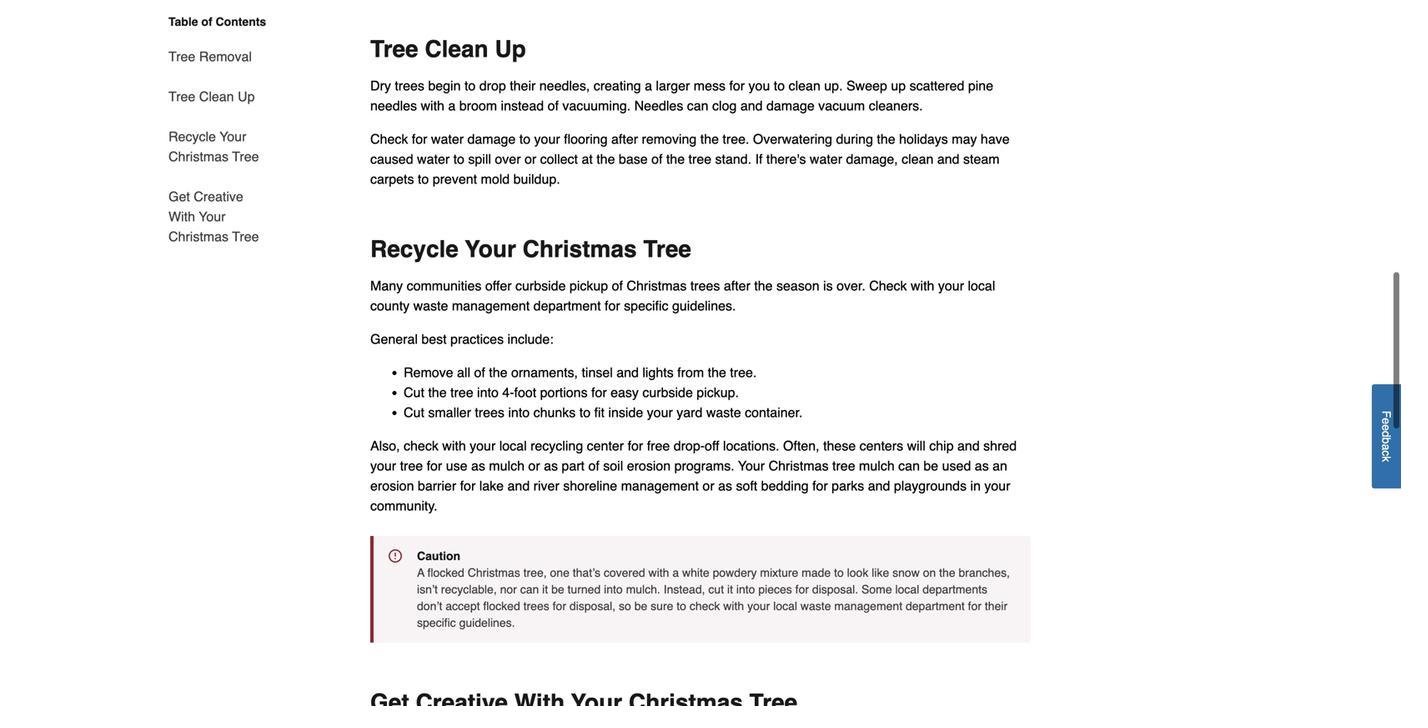 Task type: describe. For each thing, give the bounding box(es) containing it.
your inside remove all of the ornaments, tinsel and lights from the tree. cut the tree into 4-foot portions for easy curbside pickup. cut smaller trees into chunks to fit inside your yard waste container.
[[647, 405, 673, 420]]

clean inside dry trees begin to drop their needles, creating a larger mess for you to clean up. sweep up scattered pine needles with a broom instead of vacuuming. needles can clog and damage vacuum cleaners.
[[789, 78, 821, 93]]

for inside remove all of the ornaments, tinsel and lights from the tree. cut the tree into 4-foot portions for easy curbside pickup. cut smaller trees into chunks to fit inside your yard waste container.
[[592, 385, 607, 400]]

shoreline
[[563, 478, 618, 494]]

over.
[[837, 278, 866, 294]]

holidays
[[900, 131, 948, 147]]

tree clean up link
[[169, 77, 255, 117]]

christmas up get
[[169, 149, 229, 164]]

of inside dry trees begin to drop their needles, creating a larger mess for you to clean up. sweep up scattered pine needles with a broom instead of vacuuming. needles can clog and damage vacuum cleaners.
[[548, 98, 559, 113]]

check for water damage to your flooring after removing the tree. overwatering during the holidays may have caused water to spill over or collect at the base of the tree stand. if there's water damage, clean and steam carpets to prevent mold buildup.
[[370, 131, 1010, 187]]

is
[[824, 278, 833, 294]]

as left soft
[[718, 478, 733, 494]]

a inside caution a flocked christmas tree, one that's covered with a white powdery mixture made to look like snow on the branches, isn't recyclable, nor can it be turned into mulch. instead, cut it into pieces for disposal. some local departments don't accept flocked trees for disposal, so be sure to check with your local waste management department for their specific guidelines.
[[673, 566, 679, 580]]

or inside check for water damage to your flooring after removing the tree. overwatering during the holidays may have caused water to spill over or collect at the base of the tree stand. if there's water damage, clean and steam carpets to prevent mold buildup.
[[525, 151, 537, 167]]

mold
[[481, 171, 510, 187]]

tree inside tree removal link
[[169, 49, 195, 64]]

used
[[943, 458, 971, 474]]

practices
[[451, 331, 504, 347]]

part
[[562, 458, 585, 474]]

ornaments,
[[511, 365, 578, 380]]

get creative with your christmas tree
[[169, 189, 259, 244]]

their inside caution a flocked christmas tree, one that's covered with a white powdery mixture made to look like snow on the branches, isn't recyclable, nor can it be turned into mulch. instead, cut it into pieces for disposal. some local departments don't accept flocked trees for disposal, so be sure to check with your local waste management department for their specific guidelines.
[[985, 600, 1008, 613]]

dry
[[370, 78, 391, 93]]

up inside tree clean up link
[[238, 89, 255, 104]]

prevent
[[433, 171, 477, 187]]

for down use
[[460, 478, 476, 494]]

off
[[705, 438, 720, 454]]

the right at
[[597, 151, 615, 167]]

as left an
[[975, 458, 989, 474]]

season
[[777, 278, 820, 294]]

department inside many communities offer curbside pickup of christmas trees after the season is over. check with your local county waste management department for specific guidelines.
[[534, 298, 601, 314]]

spill
[[468, 151, 491, 167]]

1 horizontal spatial be
[[635, 600, 648, 613]]

to up the "broom"
[[465, 78, 476, 93]]

for inside many communities offer curbside pickup of christmas trees after the season is over. check with your local county waste management department for specific guidelines.
[[605, 298, 621, 314]]

and inside dry trees begin to drop their needles, creating a larger mess for you to clean up. sweep up scattered pine needles with a broom instead of vacuuming. needles can clog and damage vacuum cleaners.
[[741, 98, 763, 113]]

christmas up the pickup
[[523, 236, 637, 263]]

of right table on the top left
[[201, 15, 212, 28]]

chip
[[930, 438, 954, 454]]

for up barrier
[[427, 458, 442, 474]]

inside
[[609, 405, 643, 420]]

general best practices include:
[[370, 331, 554, 347]]

2 cut from the top
[[404, 405, 425, 420]]

guidelines. inside many communities offer curbside pickup of christmas trees after the season is over. check with your local county waste management department for specific guidelines.
[[672, 298, 736, 314]]

in
[[971, 478, 981, 494]]

look
[[847, 566, 869, 580]]

for left disposal,
[[553, 600, 567, 613]]

to inside remove all of the ornaments, tinsel and lights from the tree. cut the tree into 4-foot portions for easy curbside pickup. cut smaller trees into chunks to fit inside your yard waste container.
[[580, 405, 591, 420]]

0 vertical spatial erosion
[[627, 458, 671, 474]]

and inside remove all of the ornaments, tinsel and lights from the tree. cut the tree into 4-foot portions for easy curbside pickup. cut smaller trees into chunks to fit inside your yard waste container.
[[617, 365, 639, 380]]

flooring
[[564, 131, 608, 147]]

recycle your christmas tree link
[[169, 117, 274, 177]]

specific inside caution a flocked christmas tree, one that's covered with a white powdery mixture made to look like snow on the branches, isn't recyclable, nor can it be turned into mulch. instead, cut it into pieces for disposal. some local departments don't accept flocked trees for disposal, so be sure to check with your local waste management department for their specific guidelines.
[[417, 616, 456, 630]]

tree,
[[524, 566, 547, 580]]

the down the remove
[[428, 385, 447, 400]]

a up needles
[[645, 78, 652, 93]]

easy
[[611, 385, 639, 400]]

pickup
[[570, 278, 608, 294]]

waste inside many communities offer curbside pickup of christmas trees after the season is over. check with your local county waste management department for specific guidelines.
[[413, 298, 448, 314]]

k
[[1380, 457, 1394, 463]]

2 vertical spatial or
[[703, 478, 715, 494]]

into down covered
[[604, 583, 623, 596]]

management inside many communities offer curbside pickup of christmas trees after the season is over. check with your local county waste management department for specific guidelines.
[[452, 298, 530, 314]]

made
[[802, 566, 831, 580]]

caused
[[370, 151, 413, 167]]

management inside caution a flocked christmas tree, one that's covered with a white powdery mixture made to look like snow on the branches, isn't recyclable, nor can it be turned into mulch. instead, cut it into pieces for disposal. some local departments don't accept flocked trees for disposal, so be sure to check with your local waste management department for their specific guidelines.
[[835, 600, 903, 613]]

instead,
[[664, 583, 705, 596]]

get
[[169, 189, 190, 204]]

f
[[1380, 411, 1394, 418]]

during
[[836, 131, 874, 147]]

may
[[952, 131, 977, 147]]

christmas inside many communities offer curbside pickup of christmas trees after the season is over. check with your local county waste management department for specific guidelines.
[[627, 278, 687, 294]]

christmas inside get creative with your christmas tree
[[169, 229, 229, 244]]

to up disposal.
[[834, 566, 844, 580]]

center
[[587, 438, 624, 454]]

your inside also, check with your local recycling center for free drop-off locations. often, these centers will chip and shred your tree for use as mulch or as part of soil erosion programs. your christmas tree mulch can be used as an erosion barrier for lake and river shoreline management or as soft bedding for parks and playgrounds in your community.
[[738, 458, 765, 474]]

damage inside check for water damage to your flooring after removing the tree. overwatering during the holidays may have caused water to spill over or collect at the base of the tree stand. if there's water damage, clean and steam carpets to prevent mold buildup.
[[468, 131, 516, 147]]

table
[[169, 15, 198, 28]]

the down removing
[[667, 151, 685, 167]]

tree clean up inside table of contents element
[[169, 89, 255, 104]]

one
[[550, 566, 570, 580]]

the inside many communities offer curbside pickup of christmas trees after the season is over. check with your local county waste management department for specific guidelines.
[[755, 278, 773, 294]]

table of contents
[[169, 15, 266, 28]]

your inside get creative with your christmas tree
[[199, 209, 226, 224]]

local inside also, check with your local recycling center for free drop-off locations. often, these centers will chip and shred your tree for use as mulch or as part of soil erosion programs. your christmas tree mulch can be used as an erosion barrier for lake and river shoreline management or as soft bedding for parks and playgrounds in your community.
[[500, 438, 527, 454]]

f e e d b a c k
[[1380, 411, 1394, 463]]

1 horizontal spatial flocked
[[483, 600, 520, 613]]

1 e from the top
[[1380, 418, 1394, 425]]

a
[[417, 566, 425, 580]]

waste inside caution a flocked christmas tree, one that's covered with a white powdery mixture made to look like snow on the branches, isn't recyclable, nor can it be turned into mulch. instead, cut it into pieces for disposal. some local departments don't accept flocked trees for disposal, so be sure to check with your local waste management department for their specific guidelines.
[[801, 600, 831, 613]]

isn't
[[417, 583, 438, 596]]

check inside also, check with your local recycling center for free drop-off locations. often, these centers will chip and shred your tree for use as mulch or as part of soil erosion programs. your christmas tree mulch can be used as an erosion barrier for lake and river shoreline management or as soft bedding for parks and playgrounds in your community.
[[404, 438, 439, 454]]

trees inside caution a flocked christmas tree, one that's covered with a white powdery mixture made to look like snow on the branches, isn't recyclable, nor can it be turned into mulch. instead, cut it into pieces for disposal. some local departments don't accept flocked trees for disposal, so be sure to check with your local waste management department for their specific guidelines.
[[524, 600, 550, 613]]

0 vertical spatial up
[[495, 36, 526, 62]]

get creative with your christmas tree link
[[169, 177, 274, 247]]

lights
[[643, 365, 674, 380]]

as right use
[[471, 458, 485, 474]]

for down made
[[796, 583, 809, 596]]

management inside also, check with your local recycling center for free drop-off locations. often, these centers will chip and shred your tree for use as mulch or as part of soil erosion programs. your christmas tree mulch can be used as an erosion barrier for lake and river shoreline management or as soft bedding for parks and playgrounds in your community.
[[621, 478, 699, 494]]

tree inside check for water damage to your flooring after removing the tree. overwatering during the holidays may have caused water to spill over or collect at the base of the tree stand. if there's water damage, clean and steam carpets to prevent mold buildup.
[[689, 151, 712, 167]]

1 vertical spatial or
[[528, 458, 540, 474]]

nor
[[500, 583, 517, 596]]

into left 4-
[[477, 385, 499, 400]]

0 vertical spatial tree clean up
[[370, 36, 526, 62]]

1 cut from the top
[[404, 385, 425, 400]]

bedding
[[761, 478, 809, 494]]

use
[[446, 458, 468, 474]]

that's
[[573, 566, 601, 580]]

sure
[[651, 600, 674, 613]]

remove all of the ornaments, tinsel and lights from the tree. cut the tree into 4-foot portions for easy curbside pickup. cut smaller trees into chunks to fit inside your yard waste container.
[[404, 365, 803, 420]]

covered
[[604, 566, 646, 580]]

disposal,
[[570, 600, 616, 613]]

tree removal link
[[169, 37, 252, 77]]

christmas inside caution a flocked christmas tree, one that's covered with a white powdery mixture made to look like snow on the branches, isn't recyclable, nor can it be turned into mulch. instead, cut it into pieces for disposal. some local departments don't accept flocked trees for disposal, so be sure to check with your local waste management department for their specific guidelines.
[[468, 566, 520, 580]]

tree up 'parks'
[[833, 458, 856, 474]]

parks
[[832, 478, 865, 494]]

vacuum
[[819, 98, 865, 113]]

to right you
[[774, 78, 785, 93]]

mulch.
[[626, 583, 661, 596]]

with up mulch.
[[649, 566, 670, 580]]

to right carpets
[[418, 171, 429, 187]]

recycle your christmas tree inside table of contents element
[[169, 129, 259, 164]]

curbside inside many communities offer curbside pickup of christmas trees after the season is over. check with your local county waste management department for specific guidelines.
[[516, 278, 566, 294]]

recyclable,
[[441, 583, 497, 596]]

a down the begin
[[448, 98, 456, 113]]

recycle inside recycle your christmas tree link
[[169, 129, 216, 144]]

needles,
[[540, 78, 590, 93]]

steam
[[964, 151, 1000, 167]]

of inside many communities offer curbside pickup of christmas trees after the season is over. check with your local county waste management department for specific guidelines.
[[612, 278, 623, 294]]

barrier
[[418, 478, 457, 494]]

of inside remove all of the ornaments, tinsel and lights from the tree. cut the tree into 4-foot portions for easy curbside pickup. cut smaller trees into chunks to fit inside your yard waste container.
[[474, 365, 485, 380]]

chunks
[[534, 405, 576, 420]]

programs.
[[675, 458, 735, 474]]

caution a flocked christmas tree, one that's covered with a white powdery mixture made to look like snow on the branches, isn't recyclable, nor can it be turned into mulch. instead, cut it into pieces for disposal. some local departments don't accept flocked trees for disposal, so be sure to check with your local waste management department for their specific guidelines.
[[417, 550, 1010, 630]]

f e e d b a c k button
[[1373, 385, 1402, 489]]

centers
[[860, 438, 904, 454]]

for down departments
[[968, 600, 982, 613]]

can inside also, check with your local recycling center for free drop-off locations. often, these centers will chip and shred your tree for use as mulch or as part of soil erosion programs. your christmas tree mulch can be used as an erosion barrier for lake and river shoreline management or as soft bedding for parks and playgrounds in your community.
[[899, 458, 920, 474]]

specific inside many communities offer curbside pickup of christmas trees after the season is over. check with your local county waste management department for specific guidelines.
[[624, 298, 669, 314]]

mess
[[694, 78, 726, 93]]

clog
[[713, 98, 737, 113]]

playgrounds
[[894, 478, 967, 494]]

check inside caution a flocked christmas tree, one that's covered with a white powdery mixture made to look like snow on the branches, isn't recyclable, nor can it be turned into mulch. instead, cut it into pieces for disposal. some local departments don't accept flocked trees for disposal, so be sure to check with your local waste management department for their specific guidelines.
[[690, 600, 720, 613]]

1 horizontal spatial clean
[[425, 36, 489, 62]]

these
[[824, 438, 856, 454]]

tree up 'dry'
[[370, 36, 419, 62]]

for inside dry trees begin to drop their needles, creating a larger mess for you to clean up. sweep up scattered pine needles with a broom instead of vacuuming. needles can clog and damage vacuum cleaners.
[[730, 78, 745, 93]]

table of contents element
[[149, 13, 274, 247]]

be inside also, check with your local recycling center for free drop-off locations. often, these centers will chip and shred your tree for use as mulch or as part of soil erosion programs. your christmas tree mulch can be used as an erosion barrier for lake and river shoreline management or as soft bedding for parks and playgrounds in your community.
[[924, 458, 939, 474]]

their inside dry trees begin to drop their needles, creating a larger mess for you to clean up. sweep up scattered pine needles with a broom instead of vacuuming. needles can clog and damage vacuum cleaners.
[[510, 78, 536, 93]]

smaller
[[428, 405, 471, 420]]



Task type: vqa. For each thing, say whether or not it's contained in the screenshot.
WANT
no



Task type: locate. For each thing, give the bounding box(es) containing it.
tree up barrier
[[400, 458, 423, 474]]

2 vertical spatial management
[[835, 600, 903, 613]]

cut down the remove
[[404, 385, 425, 400]]

larger
[[656, 78, 690, 93]]

with down cut
[[724, 600, 744, 613]]

0 vertical spatial check
[[370, 131, 408, 147]]

0 vertical spatial recycle your christmas tree
[[169, 129, 259, 164]]

1 horizontal spatial after
[[724, 278, 751, 294]]

1 vertical spatial can
[[899, 458, 920, 474]]

waste
[[413, 298, 448, 314], [707, 405, 741, 420], [801, 600, 831, 613]]

0 vertical spatial department
[[534, 298, 601, 314]]

1 vertical spatial specific
[[417, 616, 456, 630]]

0 vertical spatial waste
[[413, 298, 448, 314]]

1 vertical spatial check
[[870, 278, 907, 294]]

of inside also, check with your local recycling center for free drop-off locations. often, these centers will chip and shred your tree for use as mulch or as part of soil erosion programs. your christmas tree mulch can be used as an erosion barrier for lake and river shoreline management or as soft bedding for parks and playgrounds in your community.
[[589, 458, 600, 474]]

0 vertical spatial tree.
[[723, 131, 750, 147]]

2 it from the left
[[728, 583, 733, 596]]

damage inside dry trees begin to drop their needles, creating a larger mess for you to clean up. sweep up scattered pine needles with a broom instead of vacuuming. needles can clog and damage vacuum cleaners.
[[767, 98, 815, 113]]

1 vertical spatial guidelines.
[[459, 616, 515, 630]]

0 horizontal spatial curbside
[[516, 278, 566, 294]]

1 mulch from the left
[[489, 458, 525, 474]]

department
[[534, 298, 601, 314], [906, 600, 965, 613]]

0 horizontal spatial clean
[[789, 78, 821, 93]]

your inside caution a flocked christmas tree, one that's covered with a white powdery mixture made to look like snow on the branches, isn't recyclable, nor can it be turned into mulch. instead, cut it into pieces for disposal. some local departments don't accept flocked trees for disposal, so be sure to check with your local waste management department for their specific guidelines.
[[748, 600, 770, 613]]

powdery
[[713, 566, 757, 580]]

tree clean up
[[370, 36, 526, 62], [169, 89, 255, 104]]

1 vertical spatial damage
[[468, 131, 516, 147]]

1 horizontal spatial their
[[985, 600, 1008, 613]]

needles
[[370, 98, 417, 113]]

your down locations.
[[738, 458, 765, 474]]

after up 'base'
[[612, 131, 638, 147]]

clean inside check for water damage to your flooring after removing the tree. overwatering during the holidays may have caused water to spill over or collect at the base of the tree stand. if there's water damage, clean and steam carpets to prevent mold buildup.
[[902, 151, 934, 167]]

cut
[[709, 583, 724, 596]]

their up instead
[[510, 78, 536, 93]]

0 vertical spatial guidelines.
[[672, 298, 736, 314]]

of down needles, on the top of the page
[[548, 98, 559, 113]]

2 horizontal spatial be
[[924, 458, 939, 474]]

recycle your christmas tree up offer
[[370, 236, 692, 263]]

0 horizontal spatial up
[[238, 89, 255, 104]]

to left fit
[[580, 405, 591, 420]]

tree clean up up the begin
[[370, 36, 526, 62]]

overwatering
[[753, 131, 833, 147]]

up up 'drop'
[[495, 36, 526, 62]]

damage up "overwatering"
[[767, 98, 815, 113]]

tree. up pickup.
[[730, 365, 757, 380]]

creative
[[194, 189, 243, 204]]

waste inside remove all of the ornaments, tinsel and lights from the tree. cut the tree into 4-foot portions for easy curbside pickup. cut smaller trees into chunks to fit inside your yard waste container.
[[707, 405, 741, 420]]

0 horizontal spatial erosion
[[370, 478, 414, 494]]

you
[[749, 78, 770, 93]]

0 horizontal spatial specific
[[417, 616, 456, 630]]

1 vertical spatial recycle
[[370, 236, 459, 263]]

1 horizontal spatial clean
[[902, 151, 934, 167]]

for left 'parks'
[[813, 478, 828, 494]]

include:
[[508, 331, 554, 347]]

of right the pickup
[[612, 278, 623, 294]]

0 horizontal spatial it
[[542, 583, 548, 596]]

or up buildup.
[[525, 151, 537, 167]]

caution
[[417, 550, 461, 563]]

the up damage,
[[877, 131, 896, 147]]

and right lake
[[508, 478, 530, 494]]

error image
[[389, 550, 402, 563]]

1 vertical spatial after
[[724, 278, 751, 294]]

up down removal
[[238, 89, 255, 104]]

tree. for waste
[[730, 365, 757, 380]]

tree
[[370, 36, 419, 62], [169, 49, 195, 64], [169, 89, 195, 104], [232, 149, 259, 164], [232, 229, 259, 244], [644, 236, 692, 263]]

and up easy
[[617, 365, 639, 380]]

their down branches,
[[985, 600, 1008, 613]]

offer
[[485, 278, 512, 294]]

0 horizontal spatial can
[[520, 583, 539, 596]]

tree inside remove all of the ornaments, tinsel and lights from the tree. cut the tree into 4-foot portions for easy curbside pickup. cut smaller trees into chunks to fit inside your yard waste container.
[[451, 385, 474, 400]]

to up over at the left top of the page
[[520, 131, 531, 147]]

damage,
[[846, 151, 898, 167]]

to down instead, on the bottom of the page
[[677, 600, 687, 613]]

recycle
[[169, 129, 216, 144], [370, 236, 459, 263]]

1 horizontal spatial recycle your christmas tree
[[370, 236, 692, 263]]

1 vertical spatial management
[[621, 478, 699, 494]]

guidelines. up from on the bottom
[[672, 298, 736, 314]]

2 vertical spatial waste
[[801, 600, 831, 613]]

remove
[[404, 365, 454, 380]]

after inside check for water damage to your flooring after removing the tree. overwatering during the holidays may have caused water to spill over or collect at the base of the tree stand. if there's water damage, clean and steam carpets to prevent mold buildup.
[[612, 131, 638, 147]]

department inside caution a flocked christmas tree, one that's covered with a white powdery mixture made to look like snow on the branches, isn't recyclable, nor can it be turned into mulch. instead, cut it into pieces for disposal. some local departments don't accept flocked trees for disposal, so be sure to check with your local waste management department for their specific guidelines.
[[906, 600, 965, 613]]

can down mess
[[687, 98, 709, 113]]

into down powdery
[[737, 583, 755, 596]]

for down the pickup
[[605, 298, 621, 314]]

soil
[[603, 458, 623, 474]]

0 horizontal spatial damage
[[468, 131, 516, 147]]

of down removing
[[652, 151, 663, 167]]

check right over.
[[870, 278, 907, 294]]

with down the begin
[[421, 98, 445, 113]]

clean inside table of contents element
[[199, 89, 234, 104]]

branches,
[[959, 566, 1010, 580]]

0 vertical spatial can
[[687, 98, 709, 113]]

tree down creative
[[232, 229, 259, 244]]

with inside many communities offer curbside pickup of christmas trees after the season is over. check with your local county waste management department for specific guidelines.
[[911, 278, 935, 294]]

0 horizontal spatial check
[[404, 438, 439, 454]]

container.
[[745, 405, 803, 420]]

mixture
[[760, 566, 799, 580]]

1 horizontal spatial guidelines.
[[672, 298, 736, 314]]

of left soil
[[589, 458, 600, 474]]

after inside many communities offer curbside pickup of christmas trees after the season is over. check with your local county waste management department for specific guidelines.
[[724, 278, 751, 294]]

tree.
[[723, 131, 750, 147], [730, 365, 757, 380]]

tree down tree removal link
[[169, 89, 195, 104]]

be
[[924, 458, 939, 474], [552, 583, 565, 596], [635, 600, 648, 613]]

0 horizontal spatial waste
[[413, 298, 448, 314]]

0 vertical spatial after
[[612, 131, 638, 147]]

1 horizontal spatial mulch
[[859, 458, 895, 474]]

your up offer
[[465, 236, 516, 263]]

mulch down the centers
[[859, 458, 895, 474]]

trees inside many communities offer curbside pickup of christmas trees after the season is over. check with your local county waste management department for specific guidelines.
[[691, 278, 720, 294]]

1 horizontal spatial waste
[[707, 405, 741, 420]]

of inside check for water damage to your flooring after removing the tree. overwatering during the holidays may have caused water to spill over or collect at the base of the tree stand. if there's water damage, clean and steam carpets to prevent mold buildup.
[[652, 151, 663, 167]]

curbside right offer
[[516, 278, 566, 294]]

1 horizontal spatial recycle
[[370, 236, 459, 263]]

a inside "button"
[[1380, 444, 1394, 451]]

christmas inside also, check with your local recycling center for free drop-off locations. often, these centers will chip and shred your tree for use as mulch or as part of soil erosion programs. your christmas tree mulch can be used as an erosion barrier for lake and river shoreline management or as soft bedding for parks and playgrounds in your community.
[[769, 458, 829, 474]]

your inside many communities offer curbside pickup of christmas trees after the season is over. check with your local county waste management department for specific guidelines.
[[939, 278, 965, 294]]

general
[[370, 331, 418, 347]]

check up 'caused'
[[370, 131, 408, 147]]

0 vertical spatial clean
[[425, 36, 489, 62]]

so
[[619, 600, 631, 613]]

management down offer
[[452, 298, 530, 314]]

trees
[[395, 78, 425, 93], [691, 278, 720, 294], [475, 405, 505, 420], [524, 600, 550, 613]]

have
[[981, 131, 1010, 147]]

tree removal
[[169, 49, 252, 64]]

check inside check for water damage to your flooring after removing the tree. overwatering during the holidays may have caused water to spill over or collect at the base of the tree stand. if there's water damage, clean and steam carpets to prevent mold buildup.
[[370, 131, 408, 147]]

removing
[[642, 131, 697, 147]]

for inside check for water damage to your flooring after removing the tree. overwatering during the holidays may have caused water to spill over or collect at the base of the tree stand. if there's water damage, clean and steam carpets to prevent mold buildup.
[[412, 131, 428, 147]]

local
[[968, 278, 996, 294], [500, 438, 527, 454], [896, 583, 920, 596], [774, 600, 798, 613]]

specific down don't in the left bottom of the page
[[417, 616, 456, 630]]

2 horizontal spatial waste
[[801, 600, 831, 613]]

recycle your christmas tree down tree clean up link
[[169, 129, 259, 164]]

christmas up nor
[[468, 566, 520, 580]]

check inside many communities offer curbside pickup of christmas trees after the season is over. check with your local county waste management department for specific guidelines.
[[870, 278, 907, 294]]

0 horizontal spatial recycle your christmas tree
[[169, 129, 259, 164]]

your inside check for water damage to your flooring after removing the tree. overwatering during the holidays may have caused water to spill over or collect at the base of the tree stand. if there's water damage, clean and steam carpets to prevent mold buildup.
[[534, 131, 560, 147]]

1 horizontal spatial check
[[870, 278, 907, 294]]

management down free
[[621, 478, 699, 494]]

1 horizontal spatial tree clean up
[[370, 36, 526, 62]]

often,
[[783, 438, 820, 454]]

1 vertical spatial check
[[690, 600, 720, 613]]

mulch up lake
[[489, 458, 525, 474]]

their
[[510, 78, 536, 93], [985, 600, 1008, 613]]

department down the pickup
[[534, 298, 601, 314]]

1 horizontal spatial erosion
[[627, 458, 671, 474]]

tree
[[689, 151, 712, 167], [451, 385, 474, 400], [400, 458, 423, 474], [833, 458, 856, 474]]

0 horizontal spatial clean
[[199, 89, 234, 104]]

and down may
[[938, 151, 960, 167]]

0 horizontal spatial mulch
[[489, 458, 525, 474]]

cut left smaller
[[404, 405, 425, 420]]

waste down pickup.
[[707, 405, 741, 420]]

0 horizontal spatial guidelines.
[[459, 616, 515, 630]]

local inside many communities offer curbside pickup of christmas trees after the season is over. check with your local county waste management department for specific guidelines.
[[968, 278, 996, 294]]

removal
[[199, 49, 252, 64]]

1 vertical spatial curbside
[[643, 385, 693, 400]]

c
[[1380, 451, 1394, 457]]

1 horizontal spatial damage
[[767, 98, 815, 113]]

specific
[[624, 298, 669, 314], [417, 616, 456, 630]]

1 vertical spatial cut
[[404, 405, 425, 420]]

your
[[534, 131, 560, 147], [939, 278, 965, 294], [647, 405, 673, 420], [470, 438, 496, 454], [370, 458, 396, 474], [985, 478, 1011, 494], [748, 600, 770, 613]]

0 vertical spatial damage
[[767, 98, 815, 113]]

1 vertical spatial their
[[985, 600, 1008, 613]]

tree. inside check for water damage to your flooring after removing the tree. overwatering during the holidays may have caused water to spill over or collect at the base of the tree stand. if there's water damage, clean and steam carpets to prevent mold buildup.
[[723, 131, 750, 147]]

be down one
[[552, 583, 565, 596]]

up.
[[825, 78, 843, 93]]

clean up the begin
[[425, 36, 489, 62]]

tree inside recycle your christmas tree link
[[232, 149, 259, 164]]

of right all
[[474, 365, 485, 380]]

0 vertical spatial recycle
[[169, 129, 216, 144]]

2 vertical spatial be
[[635, 600, 648, 613]]

0 vertical spatial specific
[[624, 298, 669, 314]]

0 vertical spatial management
[[452, 298, 530, 314]]

erosion up community.
[[370, 478, 414, 494]]

2 e from the top
[[1380, 425, 1394, 431]]

needles
[[635, 98, 684, 113]]

curbside down the lights
[[643, 385, 693, 400]]

1 horizontal spatial it
[[728, 583, 733, 596]]

1 vertical spatial flocked
[[483, 600, 520, 613]]

1 vertical spatial tree.
[[730, 365, 757, 380]]

0 horizontal spatial tree clean up
[[169, 89, 255, 104]]

also, check with your local recycling center for free drop-off locations. often, these centers will chip and shred your tree for use as mulch or as part of soil erosion programs. your christmas tree mulch can be used as an erosion barrier for lake and river shoreline management or as soft bedding for parks and playgrounds in your community.
[[370, 438, 1017, 514]]

1 horizontal spatial check
[[690, 600, 720, 613]]

as up river at the left bottom of page
[[544, 458, 558, 474]]

can inside caution a flocked christmas tree, one that's covered with a white powdery mixture made to look like snow on the branches, isn't recyclable, nor can it be turned into mulch. instead, cut it into pieces for disposal. some local departments don't accept flocked trees for disposal, so be sure to check with your local waste management department for their specific guidelines.
[[520, 583, 539, 596]]

drop
[[480, 78, 506, 93]]

be right the so
[[635, 600, 648, 613]]

will
[[907, 438, 926, 454]]

shred
[[984, 438, 1017, 454]]

locations.
[[723, 438, 780, 454]]

into
[[477, 385, 499, 400], [508, 405, 530, 420], [604, 583, 623, 596], [737, 583, 755, 596]]

tree down table on the top left
[[169, 49, 195, 64]]

pickup.
[[697, 385, 739, 400]]

as
[[471, 458, 485, 474], [544, 458, 558, 474], [975, 458, 989, 474], [718, 478, 733, 494]]

2 mulch from the left
[[859, 458, 895, 474]]

lake
[[480, 478, 504, 494]]

0 horizontal spatial check
[[370, 131, 408, 147]]

0 vertical spatial clean
[[789, 78, 821, 93]]

2 horizontal spatial can
[[899, 458, 920, 474]]

1 horizontal spatial curbside
[[643, 385, 693, 400]]

can down will
[[899, 458, 920, 474]]

tree inside get creative with your christmas tree
[[232, 229, 259, 244]]

and right 'parks'
[[868, 478, 891, 494]]

county
[[370, 298, 410, 314]]

1 vertical spatial tree clean up
[[169, 89, 255, 104]]

0 horizontal spatial their
[[510, 78, 536, 93]]

fit
[[595, 405, 605, 420]]

tree inside tree clean up link
[[169, 89, 195, 104]]

clean down tree removal link
[[199, 89, 234, 104]]

2 horizontal spatial management
[[835, 600, 903, 613]]

1 horizontal spatial department
[[906, 600, 965, 613]]

0 vertical spatial flocked
[[428, 566, 465, 580]]

with inside dry trees begin to drop their needles, creating a larger mess for you to clean up. sweep up scattered pine needles with a broom instead of vacuuming. needles can clog and damage vacuum cleaners.
[[421, 98, 445, 113]]

e up b
[[1380, 425, 1394, 431]]

for
[[730, 78, 745, 93], [412, 131, 428, 147], [605, 298, 621, 314], [592, 385, 607, 400], [628, 438, 643, 454], [427, 458, 442, 474], [460, 478, 476, 494], [813, 478, 828, 494], [796, 583, 809, 596], [553, 600, 567, 613], [968, 600, 982, 613]]

1 vertical spatial erosion
[[370, 478, 414, 494]]

with inside also, check with your local recycling center for free drop-off locations. often, these centers will chip and shred your tree for use as mulch or as part of soil erosion programs. your christmas tree mulch can be used as an erosion barrier for lake and river shoreline management or as soft bedding for parks and playgrounds in your community.
[[442, 438, 466, 454]]

check down cut
[[690, 600, 720, 613]]

pine
[[969, 78, 994, 93]]

creating
[[594, 78, 641, 93]]

0 vertical spatial their
[[510, 78, 536, 93]]

curbside inside remove all of the ornaments, tinsel and lights from the tree. cut the tree into 4-foot portions for easy curbside pickup. cut smaller trees into chunks to fit inside your yard waste container.
[[643, 385, 693, 400]]

1 vertical spatial waste
[[707, 405, 741, 420]]

communities
[[407, 278, 482, 294]]

recycle your christmas tree
[[169, 129, 259, 164], [370, 236, 692, 263]]

for left you
[[730, 78, 745, 93]]

clean
[[789, 78, 821, 93], [902, 151, 934, 167]]

1 vertical spatial up
[[238, 89, 255, 104]]

tree. for there's
[[723, 131, 750, 147]]

at
[[582, 151, 593, 167]]

the up the stand.
[[701, 131, 719, 147]]

cut
[[404, 385, 425, 400], [404, 405, 425, 420]]

the left season on the right
[[755, 278, 773, 294]]

0 horizontal spatial recycle
[[169, 129, 216, 144]]

pieces
[[759, 583, 792, 596]]

river
[[534, 478, 560, 494]]

the right "on"
[[940, 566, 956, 580]]

your down tree clean up link
[[220, 129, 246, 144]]

0 horizontal spatial after
[[612, 131, 638, 147]]

department down departments
[[906, 600, 965, 613]]

1 vertical spatial be
[[552, 583, 565, 596]]

0 horizontal spatial management
[[452, 298, 530, 314]]

1 vertical spatial recycle your christmas tree
[[370, 236, 692, 263]]

to up prevent
[[454, 151, 465, 167]]

0 vertical spatial curbside
[[516, 278, 566, 294]]

for left free
[[628, 438, 643, 454]]

1 horizontal spatial up
[[495, 36, 526, 62]]

disposal.
[[813, 583, 859, 596]]

and inside check for water damage to your flooring after removing the tree. overwatering during the holidays may have caused water to spill over or collect at the base of the tree stand. if there's water damage, clean and steam carpets to prevent mold buildup.
[[938, 151, 960, 167]]

0 vertical spatial check
[[404, 438, 439, 454]]

1 vertical spatial clean
[[902, 151, 934, 167]]

accept
[[446, 600, 480, 613]]

0 horizontal spatial be
[[552, 583, 565, 596]]

and up used
[[958, 438, 980, 454]]

christmas down with
[[169, 229, 229, 244]]

the inside caution a flocked christmas tree, one that's covered with a white powdery mixture made to look like snow on the branches, isn't recyclable, nor can it be turned into mulch. instead, cut it into pieces for disposal. some local departments don't accept flocked trees for disposal, so be sure to check with your local waste management department for their specific guidelines.
[[940, 566, 956, 580]]

mulch
[[489, 458, 525, 474], [859, 458, 895, 474]]

specific up the lights
[[624, 298, 669, 314]]

sweep
[[847, 78, 888, 93]]

check right also,
[[404, 438, 439, 454]]

broom
[[460, 98, 497, 113]]

free
[[647, 438, 670, 454]]

0 horizontal spatial flocked
[[428, 566, 465, 580]]

or down "programs."
[[703, 478, 715, 494]]

1 horizontal spatial can
[[687, 98, 709, 113]]

trees inside dry trees begin to drop their needles, creating a larger mess for you to clean up. sweep up scattered pine needles with a broom instead of vacuuming. needles can clog and damage vacuum cleaners.
[[395, 78, 425, 93]]

a up instead, on the bottom of the page
[[673, 566, 679, 580]]

1 vertical spatial department
[[906, 600, 965, 613]]

recycling
[[531, 438, 583, 454]]

1 horizontal spatial specific
[[624, 298, 669, 314]]

d
[[1380, 431, 1394, 438]]

flocked down caution
[[428, 566, 465, 580]]

collect
[[540, 151, 578, 167]]

management
[[452, 298, 530, 314], [621, 478, 699, 494], [835, 600, 903, 613]]

turned
[[568, 583, 601, 596]]

dry trees begin to drop their needles, creating a larger mess for you to clean up. sweep up scattered pine needles with a broom instead of vacuuming. needles can clog and damage vacuum cleaners.
[[370, 78, 994, 113]]

into down foot
[[508, 405, 530, 420]]

2 vertical spatial can
[[520, 583, 539, 596]]

0 vertical spatial be
[[924, 458, 939, 474]]

1 it from the left
[[542, 583, 548, 596]]

the up pickup.
[[708, 365, 727, 380]]

recycle down tree clean up link
[[169, 129, 216, 144]]

can inside dry trees begin to drop their needles, creating a larger mess for you to clean up. sweep up scattered pine needles with a broom instead of vacuuming. needles can clog and damage vacuum cleaners.
[[687, 98, 709, 113]]

snow
[[893, 566, 920, 580]]

0 vertical spatial cut
[[404, 385, 425, 400]]

guidelines. down accept
[[459, 616, 515, 630]]

tree. inside remove all of the ornaments, tinsel and lights from the tree. cut the tree into 4-foot portions for easy curbside pickup. cut smaller trees into chunks to fit inside your yard waste container.
[[730, 365, 757, 380]]

1 vertical spatial clean
[[199, 89, 234, 104]]

a
[[645, 78, 652, 93], [448, 98, 456, 113], [1380, 444, 1394, 451], [673, 566, 679, 580]]

0 vertical spatial or
[[525, 151, 537, 167]]

trees inside remove all of the ornaments, tinsel and lights from the tree. cut the tree into 4-foot portions for easy curbside pickup. cut smaller trees into chunks to fit inside your yard waste container.
[[475, 405, 505, 420]]

0 horizontal spatial department
[[534, 298, 601, 314]]

scattered
[[910, 78, 965, 93]]

christmas right the pickup
[[627, 278, 687, 294]]

the up 4-
[[489, 365, 508, 380]]

guidelines. inside caution a flocked christmas tree, one that's covered with a white powdery mixture made to look like snow on the branches, isn't recyclable, nor can it be turned into mulch. instead, cut it into pieces for disposal. some local departments don't accept flocked trees for disposal, so be sure to check with your local waste management department for their specific guidelines.
[[459, 616, 515, 630]]

tree up many communities offer curbside pickup of christmas trees after the season is over. check with your local county waste management department for specific guidelines.
[[644, 236, 692, 263]]



